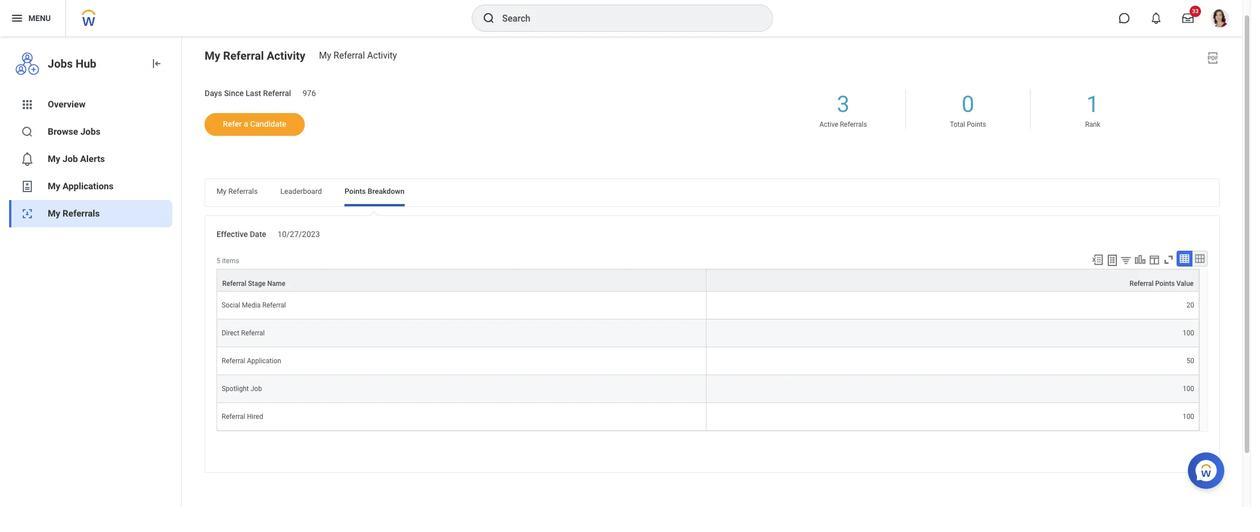 Task type: describe. For each thing, give the bounding box(es) containing it.
applications
[[63, 181, 114, 192]]

10/27/2023
[[278, 230, 320, 239]]

1 horizontal spatial my referral activity
[[319, 50, 397, 61]]

export to excel image
[[1092, 254, 1104, 266]]

document star image
[[20, 180, 34, 193]]

33
[[1193, 8, 1199, 14]]

5
[[217, 257, 220, 265]]

row containing direct referral
[[217, 319, 1200, 347]]

spotlight
[[222, 385, 249, 393]]

effective date element
[[278, 223, 320, 240]]

profile logan mcneil image
[[1211, 9, 1229, 30]]

menu button
[[0, 0, 66, 36]]

my job alerts
[[48, 154, 105, 164]]

social media referral
[[222, 301, 286, 309]]

direct referral
[[222, 329, 265, 337]]

rank
[[1086, 120, 1101, 128]]

1 horizontal spatial activity
[[367, 50, 397, 61]]

days since last referral
[[205, 89, 291, 98]]

points breakdown
[[345, 187, 405, 195]]

row containing referral application
[[217, 347, 1200, 375]]

my referrals inside navigation pane region
[[48, 208, 100, 219]]

hired
[[247, 413, 263, 421]]

33 button
[[1176, 6, 1202, 31]]

0 total points
[[950, 91, 986, 128]]

referral stage name button
[[217, 269, 706, 291]]

heatmap image
[[20, 98, 34, 111]]

5 items
[[217, 257, 239, 265]]

browse
[[48, 126, 78, 137]]

date
[[250, 230, 266, 239]]

points inside 0 total points
[[967, 120, 986, 128]]

expand table image
[[1195, 253, 1206, 265]]

referrals inside the 3 active referrals
[[840, 120, 867, 128]]

100 for spotlight job
[[1183, 385, 1195, 393]]

justify image
[[10, 11, 24, 25]]

0 vertical spatial jobs
[[48, 57, 73, 71]]

my applications
[[48, 181, 114, 192]]

row containing social media referral
[[217, 291, 1200, 319]]

refer a candidate button
[[205, 113, 305, 136]]

1
[[1087, 91, 1100, 118]]

my job alerts link
[[9, 146, 172, 173]]

hub
[[76, 57, 96, 71]]

referral stage name
[[222, 279, 286, 287]]

refer
[[223, 119, 242, 128]]

workday assistant region
[[1188, 448, 1229, 489]]

jobs hub
[[48, 57, 96, 71]]

jobs hub element
[[48, 56, 140, 72]]

browse jobs link
[[9, 118, 172, 146]]

my applications link
[[9, 173, 172, 200]]

effective
[[217, 230, 248, 239]]

100 for direct referral
[[1183, 329, 1195, 337]]

view printable version (pdf) image
[[1207, 51, 1220, 65]]

1 rank
[[1086, 91, 1101, 128]]

navigation pane region
[[0, 36, 182, 507]]

active
[[820, 120, 839, 128]]

0 horizontal spatial activity
[[267, 49, 306, 63]]

leaderboard
[[281, 187, 322, 195]]

expand/collapse chart image
[[1134, 254, 1147, 266]]

100 for referral hired
[[1183, 413, 1195, 421]]

overview link
[[9, 91, 172, 118]]



Task type: vqa. For each thing, say whether or not it's contained in the screenshot.


Task type: locate. For each thing, give the bounding box(es) containing it.
referrals up effective date
[[228, 187, 258, 195]]

a
[[244, 119, 248, 128]]

days
[[205, 89, 222, 98]]

last
[[246, 89, 261, 98]]

0 horizontal spatial job
[[63, 154, 78, 164]]

job for spotlight
[[251, 385, 262, 393]]

100
[[1183, 329, 1195, 337], [1183, 385, 1195, 393], [1183, 413, 1195, 421]]

toolbar
[[1087, 251, 1208, 269]]

2 horizontal spatial referrals
[[840, 120, 867, 128]]

refer a candidate
[[223, 119, 286, 128]]

referrals inside my referrals link
[[63, 208, 100, 219]]

0 horizontal spatial referrals
[[63, 208, 100, 219]]

total
[[950, 120, 965, 128]]

name
[[267, 279, 286, 287]]

1 vertical spatial points
[[345, 187, 366, 195]]

my inside tab list
[[217, 187, 227, 195]]

job for my
[[63, 154, 78, 164]]

days since last referral element
[[303, 82, 316, 99]]

referrals inside tab list
[[228, 187, 258, 195]]

0 vertical spatial 100
[[1183, 329, 1195, 337]]

referral points value
[[1130, 279, 1194, 287]]

points left breakdown
[[345, 187, 366, 195]]

notifications large image inside my job alerts link
[[20, 152, 34, 166]]

search image
[[482, 11, 496, 25]]

3 active referrals
[[820, 91, 867, 128]]

1 horizontal spatial my referrals
[[217, 187, 258, 195]]

2 vertical spatial referrals
[[63, 208, 100, 219]]

referrals down my applications
[[63, 208, 100, 219]]

referral application
[[222, 357, 281, 365]]

notifications large image up document star image
[[20, 152, 34, 166]]

100 up workday assistant region
[[1183, 413, 1195, 421]]

job left alerts
[[63, 154, 78, 164]]

0 horizontal spatial points
[[345, 187, 366, 195]]

social
[[222, 301, 240, 309]]

1 horizontal spatial points
[[967, 120, 986, 128]]

1 vertical spatial referrals
[[228, 187, 258, 195]]

my referrals link
[[9, 200, 172, 227]]

0 horizontal spatial my referrals
[[48, 208, 100, 219]]

media
[[242, 301, 261, 309]]

fullscreen image
[[1163, 254, 1175, 266]]

my referrals inside tab list
[[217, 187, 258, 195]]

referrals down the 3
[[840, 120, 867, 128]]

referral
[[223, 49, 264, 63], [334, 50, 365, 61], [263, 89, 291, 98], [222, 279, 246, 287], [1130, 279, 1154, 287], [262, 301, 286, 309], [241, 329, 265, 337], [222, 357, 245, 365], [222, 413, 245, 421]]

0 horizontal spatial notifications large image
[[20, 152, 34, 166]]

jobs down overview link
[[80, 126, 100, 137]]

jobs left hub
[[48, 57, 73, 71]]

since
[[224, 89, 244, 98]]

value
[[1177, 279, 1194, 287]]

my referrals
[[217, 187, 258, 195], [48, 208, 100, 219]]

points
[[967, 120, 986, 128], [345, 187, 366, 195], [1156, 279, 1175, 287]]

2 row from the top
[[217, 291, 1200, 319]]

tab list containing my referrals
[[205, 179, 1220, 206]]

50
[[1187, 357, 1195, 365]]

1 horizontal spatial jobs
[[80, 126, 100, 137]]

20
[[1187, 301, 1195, 309]]

items
[[222, 257, 239, 265]]

1 horizontal spatial job
[[251, 385, 262, 393]]

direct
[[222, 329, 240, 337]]

3 row from the top
[[217, 319, 1200, 347]]

job
[[63, 154, 78, 164], [251, 385, 262, 393]]

my referral activity
[[205, 49, 306, 63], [319, 50, 397, 61]]

0 vertical spatial notifications large image
[[1151, 13, 1162, 24]]

effective date
[[217, 230, 266, 239]]

0 vertical spatial job
[[63, 154, 78, 164]]

referrals
[[840, 120, 867, 128], [228, 187, 258, 195], [63, 208, 100, 219]]

3 100 from the top
[[1183, 413, 1195, 421]]

2 vertical spatial points
[[1156, 279, 1175, 287]]

0 vertical spatial points
[[967, 120, 986, 128]]

activity
[[267, 49, 306, 63], [367, 50, 397, 61]]

row
[[217, 269, 1200, 291], [217, 291, 1200, 319], [217, 319, 1200, 347], [217, 347, 1200, 375], [217, 375, 1200, 403], [217, 403, 1200, 431]]

inbox large image
[[1183, 13, 1194, 24]]

1 100 from the top
[[1183, 329, 1195, 337]]

row containing referral stage name
[[217, 269, 1200, 291]]

transformation import image
[[150, 57, 163, 71]]

row containing referral hired
[[217, 403, 1200, 431]]

100 up 50
[[1183, 329, 1195, 337]]

my referrals up effective date
[[217, 187, 258, 195]]

1 vertical spatial jobs
[[80, 126, 100, 137]]

976
[[303, 89, 316, 98]]

4 row from the top
[[217, 347, 1200, 375]]

notifications large image
[[1151, 13, 1162, 24], [20, 152, 34, 166]]

0 vertical spatial my referrals
[[217, 187, 258, 195]]

2 vertical spatial 100
[[1183, 413, 1195, 421]]

1 vertical spatial notifications large image
[[20, 152, 34, 166]]

job right spotlight
[[251, 385, 262, 393]]

points inside tab list
[[345, 187, 366, 195]]

100 down 50
[[1183, 385, 1195, 393]]

select to filter grid data image
[[1120, 254, 1133, 266]]

search image
[[20, 125, 34, 139]]

Search Workday  search field
[[502, 6, 749, 31]]

job inside navigation pane region
[[63, 154, 78, 164]]

click to view/edit grid preferences image
[[1149, 254, 1161, 266]]

candidate
[[250, 119, 286, 128]]

1 horizontal spatial notifications large image
[[1151, 13, 1162, 24]]

table image
[[1179, 253, 1191, 265]]

referral hired
[[222, 413, 263, 421]]

2 100 from the top
[[1183, 385, 1195, 393]]

1 row from the top
[[217, 269, 1200, 291]]

overview
[[48, 99, 86, 110]]

0 horizontal spatial jobs
[[48, 57, 73, 71]]

points left value
[[1156, 279, 1175, 287]]

stage
[[248, 279, 266, 287]]

browse jobs
[[48, 126, 100, 137]]

row containing spotlight job
[[217, 375, 1200, 403]]

export to worksheets image
[[1106, 254, 1120, 267]]

alerts
[[80, 154, 105, 164]]

spotlight job
[[222, 385, 262, 393]]

1 vertical spatial 100
[[1183, 385, 1195, 393]]

menu
[[28, 13, 51, 23]]

1 vertical spatial job
[[251, 385, 262, 393]]

my referrals image
[[20, 207, 34, 221]]

0
[[962, 91, 975, 118]]

1 horizontal spatial referrals
[[228, 187, 258, 195]]

3
[[837, 91, 850, 118]]

2 horizontal spatial points
[[1156, 279, 1175, 287]]

jobs
[[48, 57, 73, 71], [80, 126, 100, 137]]

my inside 'link'
[[48, 181, 60, 192]]

points inside popup button
[[1156, 279, 1175, 287]]

0 vertical spatial referrals
[[840, 120, 867, 128]]

notifications large image left inbox large image
[[1151, 13, 1162, 24]]

5 row from the top
[[217, 375, 1200, 403]]

my referrals down my applications
[[48, 208, 100, 219]]

referral points value button
[[707, 269, 1199, 291]]

breakdown
[[368, 187, 405, 195]]

application
[[247, 357, 281, 365]]

6 row from the top
[[217, 403, 1200, 431]]

my
[[205, 49, 220, 63], [319, 50, 331, 61], [48, 154, 60, 164], [48, 181, 60, 192], [217, 187, 227, 195], [48, 208, 60, 219]]

tab list
[[205, 179, 1220, 206]]

points right total
[[967, 120, 986, 128]]

0 horizontal spatial my referral activity
[[205, 49, 306, 63]]

1 vertical spatial my referrals
[[48, 208, 100, 219]]



